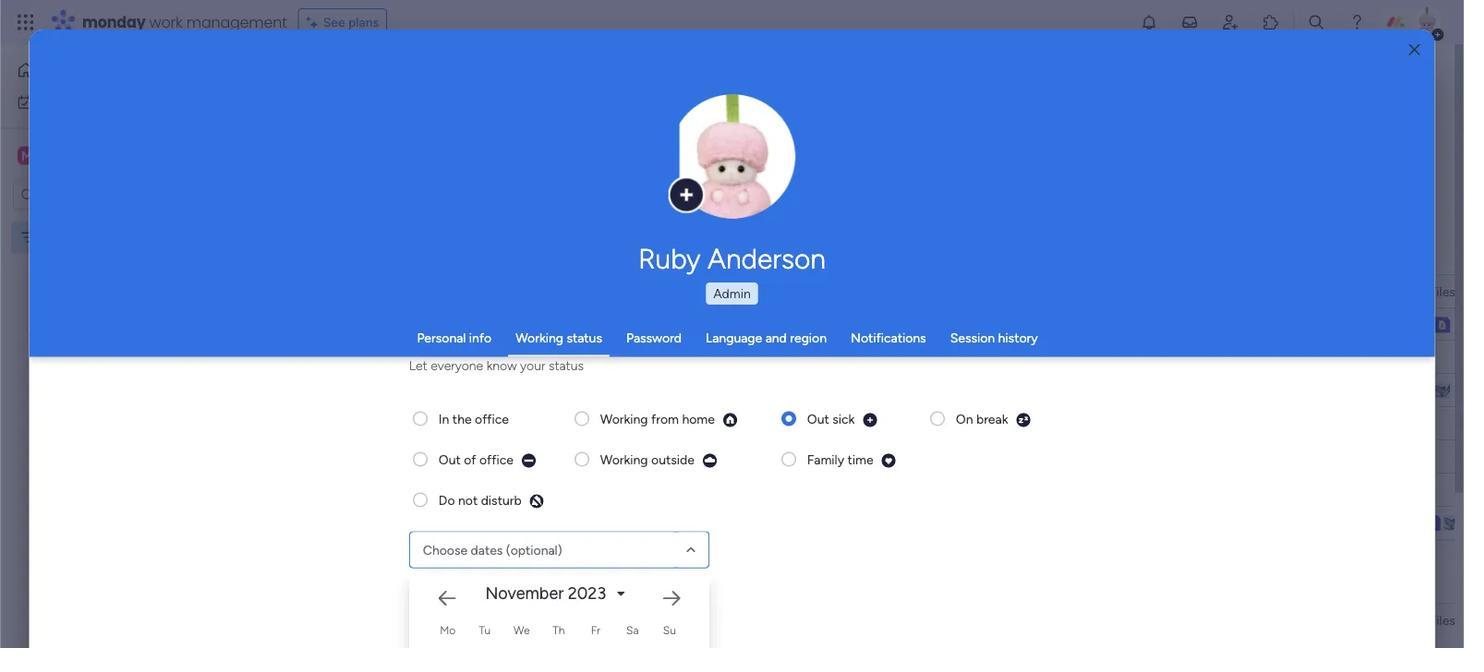 Task type: describe. For each thing, give the bounding box(es) containing it.
1 on from the top
[[812, 317, 826, 333]]

profile
[[738, 166, 772, 181]]

working left from
[[600, 411, 648, 427]]

timelines
[[560, 103, 612, 119]]

see
[[323, 14, 345, 30]]

1 working on it from the top
[[760, 317, 837, 333]]

2 owner field from the top
[[668, 610, 716, 631]]

personal
[[417, 330, 466, 346]]

0 vertical spatial status
[[567, 330, 602, 346]]

preview image for family time
[[881, 453, 897, 469]]

change profile picture
[[694, 166, 772, 197]]

personal info
[[417, 330, 492, 346]]

history
[[999, 330, 1038, 346]]

out of office
[[438, 452, 513, 468]]

and inside button
[[615, 103, 637, 119]]

we
[[514, 624, 530, 637]]

develop a product roadmap
[[349, 350, 510, 366]]

sa
[[626, 624, 639, 637]]

do not disturb
[[438, 493, 522, 508]]

v2 overdue deadline image
[[868, 317, 883, 334]]

research
[[446, 317, 496, 333]]

working up know
[[516, 330, 564, 346]]

your inside button
[[758, 103, 783, 119]]

choose dates (optional)
[[423, 542, 562, 558]]

conduct
[[349, 317, 400, 333]]

set
[[539, 103, 557, 119]]

launch
[[460, 450, 499, 466]]

change
[[694, 166, 735, 181]]

home
[[43, 62, 78, 78]]

manage any type of project. assign owners, set timelines and keep track of where your project stands.
[[283, 103, 873, 119]]

nov for nov 15
[[910, 414, 932, 429]]

anderson
[[708, 242, 826, 275]]

$1,000
[[1295, 351, 1332, 365]]

break
[[976, 411, 1008, 427]]

1 horizontal spatial of
[[464, 452, 476, 468]]

search everything image
[[1308, 13, 1326, 31]]

not
[[458, 493, 478, 508]]

personal info link
[[417, 330, 492, 346]]

session history link
[[951, 330, 1038, 346]]

home
[[682, 411, 715, 427]]

th
[[553, 624, 565, 637]]

preview image for out of office
[[521, 453, 537, 469]]

monday
[[82, 12, 146, 32]]

region
[[790, 330, 827, 346]]

and for plan and execute a launch event
[[377, 450, 398, 466]]

13
[[935, 348, 947, 363]]

time
[[848, 452, 874, 468]]

picture
[[714, 182, 752, 197]]

done
[[784, 350, 814, 365]]

and for language and region
[[766, 330, 787, 346]]

roadmap
[[459, 350, 510, 366]]

keep
[[640, 103, 668, 119]]

2 horizontal spatial of
[[703, 103, 715, 119]]

ruby
[[639, 242, 701, 275]]

outside
[[651, 452, 695, 468]]

1 it from the top
[[829, 317, 837, 333]]

type
[[356, 103, 382, 119]]

3 it from the top
[[829, 450, 837, 465]]

2023
[[568, 584, 606, 604]]

session
[[951, 330, 995, 346]]

develop for develop a pricing strategy
[[349, 417, 397, 432]]

Status field
[[776, 281, 823, 302]]

working down out sick
[[760, 450, 808, 465]]

change profile picture button
[[670, 94, 796, 220]]

15
[[935, 414, 947, 429]]

hide button
[[728, 178, 796, 208]]

track
[[671, 103, 700, 119]]

2 files field from the top
[[1425, 610, 1461, 631]]

2 on from the top
[[812, 416, 826, 432]]

ruby anderson image
[[1413, 7, 1443, 37]]

working up family
[[760, 416, 808, 432]]

2 vertical spatial a
[[451, 450, 457, 466]]

0 horizontal spatial of
[[385, 103, 398, 119]]

everyone
[[431, 358, 483, 374]]

hide
[[758, 185, 785, 201]]

ruby anderson button
[[478, 242, 986, 275]]

do
[[438, 493, 455, 508]]

high
[[1041, 350, 1069, 365]]

working status
[[516, 330, 602, 346]]

inbox image
[[1181, 13, 1199, 31]]

product
[[410, 350, 456, 366]]

out for out of office
[[438, 452, 461, 468]]

disturb
[[481, 493, 522, 508]]

on
[[956, 411, 973, 427]]

family
[[807, 452, 844, 468]]

november
[[485, 584, 564, 604]]

in the office
[[438, 411, 509, 427]]

project
[[787, 103, 829, 119]]

meeting notes
[[1145, 351, 1223, 366]]

tu
[[479, 624, 490, 637]]

workspace image
[[18, 146, 36, 166]]

plan and execute a launch event
[[349, 450, 534, 466]]

preview image for do not disturb
[[529, 494, 545, 510]]

apps image
[[1262, 13, 1281, 31]]

invite members image
[[1222, 13, 1240, 31]]

develop a pricing strategy
[[349, 417, 501, 432]]

manage any type of project. assign owners, set timelines and keep track of where your project stands. button
[[280, 100, 901, 122]]

preview image for working outside
[[702, 453, 718, 469]]

1 vertical spatial status
[[549, 358, 584, 374]]

plans
[[348, 14, 379, 30]]

password link
[[626, 330, 682, 346]]

any
[[332, 103, 353, 119]]



Task type: locate. For each thing, give the bounding box(es) containing it.
status down working status link
[[549, 358, 584, 374]]

1 vertical spatial out
[[438, 452, 461, 468]]

2 vertical spatial it
[[829, 450, 837, 465]]

preview image right outside
[[702, 453, 718, 469]]

preview image right break
[[1016, 413, 1031, 428]]

fr
[[591, 624, 600, 637]]

1 owner field from the top
[[668, 281, 716, 302]]

market
[[403, 317, 443, 333]]

on break
[[956, 411, 1008, 427]]

1 vertical spatial nov
[[910, 414, 932, 429]]

session history
[[951, 330, 1038, 346]]

select product image
[[17, 13, 35, 31]]

and up the done
[[766, 330, 787, 346]]

see plans button
[[298, 8, 387, 36]]

language and region link
[[706, 330, 827, 346]]

working on it up the done
[[760, 317, 837, 333]]

2 develop from the top
[[349, 417, 397, 432]]

it left 'time'
[[829, 450, 837, 465]]

m button
[[13, 140, 184, 171]]

0 vertical spatial files
[[1430, 284, 1456, 299]]

management
[[186, 12, 287, 32]]

develop for develop a product roadmap
[[349, 350, 397, 366]]

su
[[663, 624, 676, 637]]

2 owner from the top
[[672, 613, 711, 628]]

1 nov from the top
[[910, 348, 932, 363]]

home button
[[11, 55, 199, 85]]

(optional)
[[506, 542, 562, 558]]

out
[[807, 411, 829, 427], [438, 452, 461, 468]]

working
[[760, 317, 808, 333], [516, 330, 564, 346], [600, 411, 648, 427], [760, 416, 808, 432], [760, 450, 808, 465], [600, 452, 648, 468]]

november 2023 region
[[409, 561, 1268, 649]]

of
[[385, 103, 398, 119], [703, 103, 715, 119], [464, 452, 476, 468]]

owner field right sa
[[668, 610, 716, 631]]

dates
[[471, 542, 503, 558]]

the
[[452, 411, 472, 427]]

0 vertical spatial owner
[[672, 284, 711, 299]]

1 vertical spatial office
[[479, 452, 513, 468]]

nov left the 15
[[910, 414, 932, 429]]

owner for first owner field
[[672, 284, 711, 299]]

password
[[626, 330, 682, 346]]

1 vertical spatial a
[[400, 417, 407, 432]]

1 files from the top
[[1430, 284, 1456, 299]]

owner down ruby
[[672, 284, 711, 299]]

a left the launch
[[451, 450, 457, 466]]

owner for 2nd owner field from the top of the page
[[672, 613, 711, 628]]

0 vertical spatial files field
[[1425, 281, 1461, 302]]

0 vertical spatial owner field
[[668, 281, 716, 302]]

2 vertical spatial working on it
[[760, 450, 837, 465]]

status left password
[[567, 330, 602, 346]]

3 working on it from the top
[[760, 450, 837, 465]]

and right plan
[[377, 450, 398, 466]]

develop
[[349, 350, 397, 366], [349, 417, 397, 432]]

2 nov from the top
[[910, 414, 932, 429]]

1 horizontal spatial your
[[758, 103, 783, 119]]

notifications
[[851, 330, 927, 346]]

on
[[812, 317, 826, 333], [812, 416, 826, 432], [812, 450, 826, 465]]

see plans
[[323, 14, 379, 30]]

out down the pricing
[[438, 452, 461, 468]]

out for out sick
[[807, 411, 829, 427]]

close image
[[1409, 43, 1421, 57]]

a for product
[[400, 350, 407, 366]]

owners,
[[490, 103, 535, 119]]

project.
[[401, 103, 445, 119]]

mo
[[440, 624, 456, 637]]

1 vertical spatial on
[[812, 416, 826, 432]]

0 horizontal spatial and
[[377, 450, 398, 466]]

pricing
[[410, 417, 450, 432]]

next
[[318, 573, 355, 597]]

nov 13
[[910, 348, 947, 363]]

Next month field
[[313, 573, 420, 597]]

v2 done deadline image
[[868, 349, 883, 366]]

1 vertical spatial your
[[520, 358, 545, 374]]

0 vertical spatial your
[[758, 103, 783, 119]]

info
[[469, 330, 492, 346]]

1 files field from the top
[[1425, 281, 1461, 302]]

working on it down out sick
[[760, 450, 837, 465]]

let everyone know your status
[[409, 358, 584, 374]]

preview image right disturb
[[529, 494, 545, 510]]

manage
[[283, 103, 329, 119]]

1 develop from the top
[[349, 350, 397, 366]]

status
[[781, 284, 818, 299]]

from
[[651, 411, 679, 427]]

out sick
[[807, 411, 855, 427]]

conduct market research
[[349, 317, 496, 333]]

november 2023
[[485, 584, 606, 604]]

sort
[[687, 185, 711, 201]]

Files field
[[1425, 281, 1461, 302], [1425, 610, 1461, 631]]

month
[[359, 573, 416, 597]]

working on it
[[760, 317, 837, 333], [760, 416, 837, 432], [760, 450, 837, 465]]

working up the done
[[760, 317, 808, 333]]

0 vertical spatial a
[[400, 350, 407, 366]]

preview image right home
[[722, 413, 738, 428]]

1 owner from the top
[[672, 284, 711, 299]]

preview image
[[862, 413, 878, 428], [521, 453, 537, 469], [702, 453, 718, 469], [881, 453, 897, 469], [529, 494, 545, 510]]

0 horizontal spatial preview image
[[722, 413, 738, 428]]

next month
[[318, 573, 416, 597]]

know
[[486, 358, 517, 374]]

ruby anderson
[[639, 242, 826, 275]]

nov left 13
[[910, 348, 932, 363]]

2 horizontal spatial and
[[766, 330, 787, 346]]

0 vertical spatial out
[[807, 411, 829, 427]]

and left keep
[[615, 103, 637, 119]]

meeting
[[1145, 351, 1190, 366]]

preview image for out sick
[[862, 413, 878, 428]]

preview image up disturb
[[521, 453, 537, 469]]

out left the sick
[[807, 411, 829, 427]]

nov for nov 13
[[910, 348, 932, 363]]

0 vertical spatial develop
[[349, 350, 397, 366]]

preview image for on break
[[1016, 413, 1031, 428]]

a for pricing
[[400, 417, 407, 432]]

0 horizontal spatial out
[[438, 452, 461, 468]]

assign
[[449, 103, 487, 119]]

1 horizontal spatial preview image
[[1016, 413, 1031, 428]]

a
[[400, 350, 407, 366], [400, 417, 407, 432], [451, 450, 457, 466]]

2 it from the top
[[829, 416, 837, 432]]

0 vertical spatial working on it
[[760, 317, 837, 333]]

2 files from the top
[[1430, 613, 1456, 628]]

plan
[[349, 450, 373, 466]]

of down strategy
[[464, 452, 476, 468]]

of right type
[[385, 103, 398, 119]]

0 vertical spatial it
[[829, 317, 837, 333]]

working status link
[[516, 330, 602, 346]]

choose
[[423, 542, 467, 558]]

1 vertical spatial develop
[[349, 417, 397, 432]]

on up the done
[[812, 317, 826, 333]]

office right the the
[[475, 411, 509, 427]]

1 preview image from the left
[[722, 413, 738, 428]]

working from home
[[600, 411, 715, 427]]

medium
[[1031, 416, 1078, 432]]

Owner field
[[668, 281, 716, 302], [668, 610, 716, 631]]

my work image
[[17, 94, 33, 110]]

0 vertical spatial office
[[475, 411, 509, 427]]

1 vertical spatial files
[[1430, 613, 1456, 628]]

work
[[149, 12, 183, 32]]

where
[[719, 103, 754, 119]]

execute
[[401, 450, 448, 466]]

1 horizontal spatial and
[[615, 103, 637, 119]]

task
[[469, 612, 495, 628]]

1 vertical spatial working on it
[[760, 416, 837, 432]]

notifications image
[[1140, 13, 1159, 31]]

develop down conduct
[[349, 350, 397, 366]]

2 preview image from the left
[[1016, 413, 1031, 428]]

working on it up family
[[760, 416, 837, 432]]

it right region
[[829, 317, 837, 333]]

caret down image
[[617, 588, 625, 601]]

it up family time
[[829, 416, 837, 432]]

files
[[1430, 284, 1456, 299], [1430, 613, 1456, 628]]

m
[[21, 148, 32, 164]]

1 vertical spatial owner
[[672, 613, 711, 628]]

1 vertical spatial owner field
[[668, 610, 716, 631]]

a left the pricing
[[400, 417, 407, 432]]

on left the sick
[[812, 416, 826, 432]]

0 vertical spatial on
[[812, 317, 826, 333]]

owner right sa
[[672, 613, 711, 628]]

of right track
[[703, 103, 715, 119]]

2 vertical spatial and
[[377, 450, 398, 466]]

on down out sick
[[812, 450, 826, 465]]

office for out of office
[[479, 452, 513, 468]]

working outside
[[600, 452, 695, 468]]

help image
[[1348, 13, 1367, 31]]

2 working on it from the top
[[760, 416, 837, 432]]

strategy
[[453, 417, 501, 432]]

it
[[829, 317, 837, 333], [829, 416, 837, 432], [829, 450, 837, 465]]

option
[[0, 221, 236, 225]]

develop up plan
[[349, 417, 397, 432]]

office for in the office
[[475, 411, 509, 427]]

3 on from the top
[[812, 450, 826, 465]]

1 vertical spatial files field
[[1425, 610, 1461, 631]]

notifications link
[[851, 330, 927, 346]]

a left let
[[400, 350, 407, 366]]

your right where
[[758, 103, 783, 119]]

monday work management
[[82, 12, 287, 32]]

sort button
[[657, 178, 722, 208]]

owner field down ruby
[[668, 281, 716, 302]]

working left outside
[[600, 452, 648, 468]]

your right know
[[520, 358, 545, 374]]

preview image
[[722, 413, 738, 428], [1016, 413, 1031, 428]]

0 vertical spatial nov
[[910, 348, 932, 363]]

preview image right the sick
[[862, 413, 878, 428]]

0 horizontal spatial your
[[520, 358, 545, 374]]

your
[[758, 103, 783, 119], [520, 358, 545, 374]]

1 horizontal spatial out
[[807, 411, 829, 427]]

list box
[[0, 218, 236, 503]]

office down strategy
[[479, 452, 513, 468]]

preview image right 'time'
[[881, 453, 897, 469]]

0 vertical spatial and
[[615, 103, 637, 119]]

1 vertical spatial and
[[766, 330, 787, 346]]

nov 15
[[910, 414, 947, 429]]

2 vertical spatial on
[[812, 450, 826, 465]]

preview image for working from home
[[722, 413, 738, 428]]

1 vertical spatial it
[[829, 416, 837, 432]]

nov
[[910, 348, 932, 363], [910, 414, 932, 429]]



Task type: vqa. For each thing, say whether or not it's contained in the screenshot.
COPY FORM LINK
no



